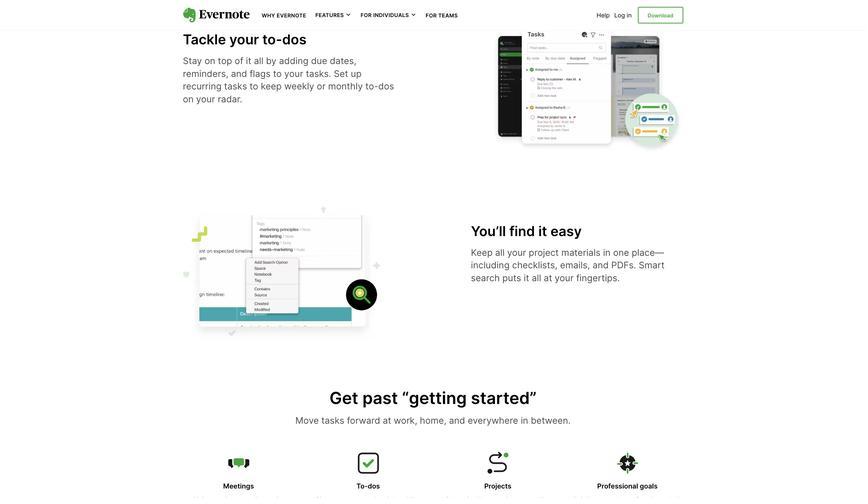 Task type: describe. For each thing, give the bounding box(es) containing it.
stay
[[183, 55, 202, 66]]

log
[[615, 11, 626, 19]]

dos inside stay on top of it all by adding due dates, reminders, and flags to your tasks. set up recurring tasks to keep weekly or monthly to-dos on your radar.
[[379, 81, 394, 92]]

by
[[266, 55, 277, 66]]

set
[[334, 68, 348, 79]]

2 horizontal spatial all
[[532, 273, 542, 284]]

and for easy
[[593, 260, 609, 271]]

in inside keep all your project materials in one place— including checklists, emails, and pdfs. smart search puts it all at your fingertips.
[[604, 247, 611, 258]]

text bubbles icon image
[[227, 452, 251, 476]]

due
[[311, 55, 328, 66]]

1 horizontal spatial to
[[273, 68, 282, 79]]

adding
[[279, 55, 309, 66]]

at inside keep all your project materials in one place— including checklists, emails, and pdfs. smart search puts it all at your fingertips.
[[544, 273, 553, 284]]

1 vertical spatial on
[[183, 94, 194, 105]]

0 vertical spatial in
[[627, 11, 632, 19]]

multiple people task asignment evernote teams image
[[486, 17, 684, 158]]

forward
[[347, 415, 381, 426]]

for individuals
[[361, 12, 409, 18]]

one
[[614, 247, 630, 258]]

fingertips.
[[577, 273, 620, 284]]

why
[[262, 12, 275, 19]]

checkmark icon image
[[356, 452, 381, 476]]

place—
[[632, 247, 665, 258]]

to-dos
[[357, 483, 380, 491]]

download link
[[638, 7, 684, 24]]

professional goals
[[598, 483, 658, 491]]

dates,
[[330, 55, 357, 66]]

goals
[[640, 483, 658, 491]]

tasks inside stay on top of it all by adding due dates, reminders, and flags to your tasks. set up recurring tasks to keep weekly or monthly to-dos on your radar.
[[224, 81, 247, 92]]

for individuals button
[[361, 11, 417, 19]]

to- inside stay on top of it all by adding due dates, reminders, and flags to your tasks. set up recurring tasks to keep weekly or monthly to-dos on your radar.
[[366, 81, 379, 92]]

meetings
[[223, 483, 254, 491]]

and for dos
[[231, 68, 247, 79]]

teams
[[439, 12, 458, 19]]

2 vertical spatial dos
[[368, 483, 380, 491]]

find
[[510, 223, 535, 240]]

help link
[[597, 11, 610, 19]]

work,
[[394, 415, 418, 426]]

get
[[330, 388, 359, 408]]

2 vertical spatial and
[[449, 415, 465, 426]]

puts
[[503, 273, 522, 284]]

your down emails,
[[555, 273, 574, 284]]

your up of
[[230, 31, 259, 48]]

you'll
[[471, 223, 506, 240]]

features
[[316, 12, 344, 18]]

connecting dots icon image
[[486, 452, 510, 476]]

get past "getting started"
[[330, 388, 537, 408]]

including
[[471, 260, 510, 271]]

tasks.
[[306, 68, 331, 79]]

why evernote link
[[262, 11, 307, 19]]

all inside stay on top of it all by adding due dates, reminders, and flags to your tasks. set up recurring tasks to keep weekly or monthly to-dos on your radar.
[[254, 55, 264, 66]]

keep
[[471, 247, 493, 258]]

log in
[[615, 11, 632, 19]]

pdfs.
[[612, 260, 637, 271]]

keep all your project materials in one place— including checklists, emails, and pdfs. smart search puts it all at your fingertips.
[[471, 247, 665, 284]]

0 vertical spatial dos
[[282, 31, 307, 48]]

materials
[[562, 247, 601, 258]]



Task type: locate. For each thing, give the bounding box(es) containing it.
smart
[[639, 260, 665, 271]]

dos
[[282, 31, 307, 48], [379, 81, 394, 92], [368, 483, 380, 491]]

on
[[205, 55, 215, 66], [183, 94, 194, 105]]

1 vertical spatial it
[[539, 223, 548, 240]]

your down recurring in the top of the page
[[196, 94, 215, 105]]

you'll find it easy
[[471, 223, 582, 240]]

1 horizontal spatial in
[[604, 247, 611, 258]]

for
[[361, 12, 372, 18], [426, 12, 437, 19]]

checklists,
[[513, 260, 558, 271]]

1 horizontal spatial at
[[544, 273, 553, 284]]

2 vertical spatial all
[[532, 273, 542, 284]]

1 vertical spatial and
[[593, 260, 609, 271]]

to- up by
[[263, 31, 282, 48]]

to-
[[263, 31, 282, 48], [366, 81, 379, 92]]

monthly
[[328, 81, 363, 92]]

on down recurring in the top of the page
[[183, 94, 194, 105]]

0 horizontal spatial it
[[246, 55, 252, 66]]

stay on top of it all by adding due dates, reminders, and flags to your tasks. set up recurring tasks to keep weekly or monthly to-dos on your radar.
[[183, 55, 394, 105]]

for inside button
[[361, 12, 372, 18]]

your down adding
[[285, 68, 304, 79]]

0 vertical spatial it
[[246, 55, 252, 66]]

everywhere
[[468, 415, 519, 426]]

and
[[231, 68, 247, 79], [593, 260, 609, 271], [449, 415, 465, 426]]

0 horizontal spatial to-
[[263, 31, 282, 48]]

for left individuals
[[361, 12, 372, 18]]

project
[[529, 247, 559, 258]]

0 vertical spatial and
[[231, 68, 247, 79]]

tasks up the radar.
[[224, 81, 247, 92]]

weekly
[[284, 81, 314, 92]]

1 horizontal spatial all
[[496, 247, 505, 258]]

flags
[[250, 68, 271, 79]]

at left work, at left bottom
[[383, 415, 392, 426]]

and inside stay on top of it all by adding due dates, reminders, and flags to your tasks. set up recurring tasks to keep weekly or monthly to-dos on your radar.
[[231, 68, 247, 79]]

evernote pdf search on desktop image
[[183, 207, 380, 340]]

0 horizontal spatial and
[[231, 68, 247, 79]]

1 vertical spatial all
[[496, 247, 505, 258]]

0 vertical spatial on
[[205, 55, 215, 66]]

move tasks forward at work, home, and everywhere in between.
[[296, 415, 571, 426]]

search
[[471, 273, 500, 284]]

on up the 'reminders,'
[[205, 55, 215, 66]]

tasks
[[224, 81, 247, 92], [322, 415, 345, 426]]

professional
[[598, 483, 639, 491]]

0 horizontal spatial at
[[383, 415, 392, 426]]

all left by
[[254, 55, 264, 66]]

to
[[273, 68, 282, 79], [250, 81, 258, 92]]

all down checklists,
[[532, 273, 542, 284]]

crossair icon image
[[616, 452, 640, 476]]

0 vertical spatial tasks
[[224, 81, 247, 92]]

up
[[351, 68, 362, 79]]

0 horizontal spatial all
[[254, 55, 264, 66]]

individuals
[[373, 12, 409, 18]]

1 vertical spatial at
[[383, 415, 392, 426]]

for for for teams
[[426, 12, 437, 19]]

in left one
[[604, 247, 611, 258]]

2 vertical spatial in
[[521, 415, 529, 426]]

1 vertical spatial to-
[[366, 81, 379, 92]]

in
[[627, 11, 632, 19], [604, 247, 611, 258], [521, 415, 529, 426]]

projects
[[485, 483, 512, 491]]

move
[[296, 415, 319, 426]]

"getting
[[402, 388, 467, 408]]

easy
[[551, 223, 582, 240]]

it right puts
[[524, 273, 530, 284]]

0 horizontal spatial to
[[250, 81, 258, 92]]

features button
[[316, 11, 352, 19]]

it inside stay on top of it all by adding due dates, reminders, and flags to your tasks. set up recurring tasks to keep weekly or monthly to-dos on your radar.
[[246, 55, 252, 66]]

between.
[[531, 415, 571, 426]]

tackle your to-dos
[[183, 31, 307, 48]]

in right log
[[627, 11, 632, 19]]

2 vertical spatial it
[[524, 273, 530, 284]]

of
[[235, 55, 244, 66]]

1 vertical spatial in
[[604, 247, 611, 258]]

or
[[317, 81, 326, 92]]

1 vertical spatial tasks
[[322, 415, 345, 426]]

1 vertical spatial dos
[[379, 81, 394, 92]]

1 horizontal spatial for
[[426, 12, 437, 19]]

for teams
[[426, 12, 458, 19]]

1 horizontal spatial tasks
[[322, 415, 345, 426]]

for for for individuals
[[361, 12, 372, 18]]

in left between.
[[521, 415, 529, 426]]

tasks down get
[[322, 415, 345, 426]]

0 horizontal spatial tasks
[[224, 81, 247, 92]]

tackle
[[183, 31, 226, 48]]

your
[[230, 31, 259, 48], [285, 68, 304, 79], [196, 94, 215, 105], [508, 247, 527, 258], [555, 273, 574, 284]]

past
[[363, 388, 398, 408]]

for left 'teams'
[[426, 12, 437, 19]]

and right home,
[[449, 415, 465, 426]]

1 vertical spatial to
[[250, 81, 258, 92]]

all up "including"
[[496, 247, 505, 258]]

recurring
[[183, 81, 222, 92]]

help
[[597, 11, 610, 19]]

and up fingertips.
[[593, 260, 609, 271]]

it
[[246, 55, 252, 66], [539, 223, 548, 240], [524, 273, 530, 284]]

1 horizontal spatial it
[[524, 273, 530, 284]]

to- right monthly
[[366, 81, 379, 92]]

top
[[218, 55, 232, 66]]

evernote logo image
[[183, 8, 250, 23]]

to up keep
[[273, 68, 282, 79]]

and down of
[[231, 68, 247, 79]]

it right find
[[539, 223, 548, 240]]

your down find
[[508, 247, 527, 258]]

1 horizontal spatial to-
[[366, 81, 379, 92]]

for teams link
[[426, 11, 458, 19]]

1 horizontal spatial and
[[449, 415, 465, 426]]

why evernote
[[262, 12, 307, 19]]

to down flags
[[250, 81, 258, 92]]

2 horizontal spatial in
[[627, 11, 632, 19]]

radar.
[[218, 94, 243, 105]]

reminders,
[[183, 68, 229, 79]]

at
[[544, 273, 553, 284], [383, 415, 392, 426]]

started"
[[471, 388, 537, 408]]

it inside keep all your project materials in one place— including checklists, emails, and pdfs. smart search puts it all at your fingertips.
[[524, 273, 530, 284]]

evernote
[[277, 12, 307, 19]]

emails,
[[560, 260, 590, 271]]

1 horizontal spatial on
[[205, 55, 215, 66]]

all
[[254, 55, 264, 66], [496, 247, 505, 258], [532, 273, 542, 284]]

home,
[[420, 415, 447, 426]]

keep
[[261, 81, 282, 92]]

0 vertical spatial to-
[[263, 31, 282, 48]]

download
[[648, 12, 674, 19]]

0 vertical spatial all
[[254, 55, 264, 66]]

0 vertical spatial to
[[273, 68, 282, 79]]

0 horizontal spatial in
[[521, 415, 529, 426]]

and inside keep all your project materials in one place— including checklists, emails, and pdfs. smart search puts it all at your fingertips.
[[593, 260, 609, 271]]

it right of
[[246, 55, 252, 66]]

2 horizontal spatial and
[[593, 260, 609, 271]]

0 vertical spatial at
[[544, 273, 553, 284]]

0 horizontal spatial for
[[361, 12, 372, 18]]

0 horizontal spatial on
[[183, 94, 194, 105]]

2 horizontal spatial it
[[539, 223, 548, 240]]

log in link
[[615, 11, 632, 19]]

at down checklists,
[[544, 273, 553, 284]]

to-
[[357, 483, 368, 491]]



Task type: vqa. For each thing, say whether or not it's contained in the screenshot.
dos within the Stay on top of it all by adding due dates, reminders, and flags to your tasks. Set up recurring tasks to keep weekly or monthly to-dos on your radar.
yes



